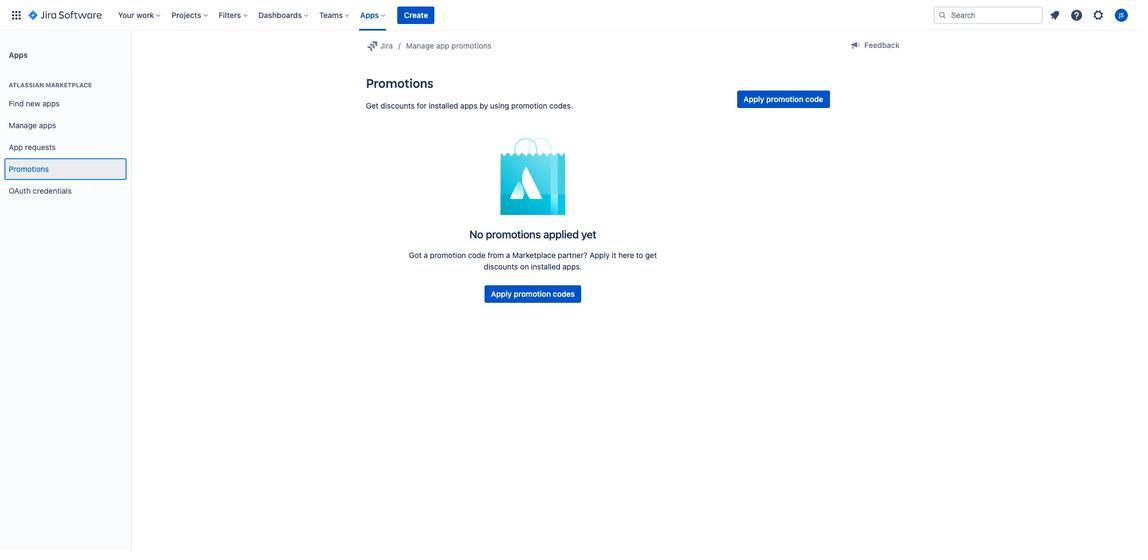 Task type: vqa. For each thing, say whether or not it's contained in the screenshot.
right a
yes



Task type: locate. For each thing, give the bounding box(es) containing it.
notifications image
[[1049, 8, 1062, 22]]

0 horizontal spatial promotions
[[9, 164, 49, 173]]

credentials
[[33, 186, 72, 195]]

manage inside "link"
[[406, 41, 434, 50]]

0 horizontal spatial code
[[468, 251, 486, 260]]

yet
[[582, 228, 597, 241]]

1 horizontal spatial code
[[806, 94, 824, 104]]

0 vertical spatial manage
[[406, 41, 434, 50]]

marketplace up on
[[513, 251, 556, 260]]

promotions
[[452, 41, 492, 50], [486, 228, 541, 241]]

1 vertical spatial code
[[468, 251, 486, 260]]

oauth credentials link
[[4, 180, 127, 202]]

1 vertical spatial discounts
[[484, 262, 518, 271]]

promotions inside atlassian marketplace 'group'
[[9, 164, 49, 173]]

1 horizontal spatial promotions
[[366, 74, 434, 92]]

atlassian
[[9, 81, 44, 88]]

manage inside atlassian marketplace 'group'
[[9, 120, 37, 130]]

promotions up from on the left top of the page
[[486, 228, 541, 241]]

apply promotion codes
[[491, 290, 575, 299]]

0 vertical spatial apps
[[360, 10, 379, 19]]

promotions down app requests on the left top of the page
[[9, 164, 49, 173]]

banner
[[0, 0, 1142, 31]]

1 vertical spatial installed
[[531, 262, 561, 271]]

installed
[[429, 101, 458, 110], [531, 262, 561, 271]]

0 horizontal spatial marketplace
[[46, 81, 92, 88]]

promotions right app
[[452, 41, 492, 50]]

banner containing your work
[[0, 0, 1142, 31]]

app
[[9, 142, 23, 152]]

2 horizontal spatial apply
[[744, 94, 765, 104]]

promotions up for
[[366, 74, 434, 92]]

by
[[480, 101, 488, 110]]

1 vertical spatial apply
[[590, 251, 610, 260]]

1 horizontal spatial apply
[[590, 251, 610, 260]]

0 vertical spatial promotions
[[452, 41, 492, 50]]

oauth credentials
[[9, 186, 72, 195]]

code
[[806, 94, 824, 104], [468, 251, 486, 260]]

find
[[9, 99, 24, 108]]

1 horizontal spatial installed
[[531, 262, 561, 271]]

apps inside dropdown button
[[360, 10, 379, 19]]

app
[[436, 41, 450, 50]]

1 vertical spatial marketplace
[[513, 251, 556, 260]]

apply
[[744, 94, 765, 104], [590, 251, 610, 260], [491, 290, 512, 299]]

filters
[[219, 10, 241, 19]]

codes.
[[550, 101, 573, 110]]

no promotions applied yet
[[470, 228, 597, 241]]

0 horizontal spatial a
[[424, 251, 428, 260]]

for
[[417, 101, 427, 110]]

find new apps link
[[4, 93, 127, 115]]

discounts
[[381, 101, 415, 110], [484, 262, 518, 271]]

installed right for
[[429, 101, 458, 110]]

projects
[[172, 10, 201, 19]]

partner?
[[558, 251, 588, 260]]

2 a from the left
[[506, 251, 510, 260]]

context icon image
[[366, 39, 379, 52], [366, 39, 379, 52]]

manage down find
[[9, 120, 37, 130]]

0 horizontal spatial installed
[[429, 101, 458, 110]]

promotions
[[366, 74, 434, 92], [9, 164, 49, 173]]

0 vertical spatial discounts
[[381, 101, 415, 110]]

create
[[404, 10, 428, 19]]

manage
[[406, 41, 434, 50], [9, 120, 37, 130]]

1 horizontal spatial a
[[506, 251, 510, 260]]

get
[[366, 101, 379, 110]]

got
[[409, 251, 422, 260]]

0 horizontal spatial manage
[[9, 120, 37, 130]]

a
[[424, 251, 428, 260], [506, 251, 510, 260]]

a right from on the left top of the page
[[506, 251, 510, 260]]

a right got
[[424, 251, 428, 260]]

0 vertical spatial marketplace
[[46, 81, 92, 88]]

your work button
[[115, 6, 165, 24]]

manage left app
[[406, 41, 434, 50]]

1 horizontal spatial marketplace
[[513, 251, 556, 260]]

apps
[[360, 10, 379, 19], [9, 50, 28, 59]]

1 horizontal spatial apps
[[360, 10, 379, 19]]

1 vertical spatial promotions
[[9, 164, 49, 173]]

1 vertical spatial manage
[[9, 120, 37, 130]]

codes
[[553, 290, 575, 299]]

1 horizontal spatial discounts
[[484, 262, 518, 271]]

1 horizontal spatial manage
[[406, 41, 434, 50]]

installed right on
[[531, 262, 561, 271]]

0 vertical spatial promotions
[[366, 74, 434, 92]]

manage apps
[[9, 120, 56, 130]]

promotion
[[767, 94, 804, 104], [512, 101, 548, 110], [430, 251, 466, 260], [514, 290, 551, 299]]

apps up the "jira" link
[[360, 10, 379, 19]]

create button
[[398, 6, 435, 24]]

marketplace inside 'group'
[[46, 81, 92, 88]]

0 vertical spatial apply
[[744, 94, 765, 104]]

settings image
[[1093, 8, 1106, 22]]

apps left by
[[460, 101, 478, 110]]

projects button
[[168, 6, 212, 24]]

new
[[26, 99, 40, 108]]

on
[[520, 262, 529, 271]]

jira software image
[[28, 8, 102, 22], [28, 8, 102, 22]]

1 vertical spatial apps
[[9, 50, 28, 59]]

apply inside apply promotion code button
[[744, 94, 765, 104]]

marketplace
[[46, 81, 92, 88], [513, 251, 556, 260]]

work
[[136, 10, 154, 19]]

apps up atlassian
[[9, 50, 28, 59]]

marketplace up the find new apps link
[[46, 81, 92, 88]]

your work
[[118, 10, 154, 19]]

applied
[[544, 228, 579, 241]]

0 horizontal spatial apply
[[491, 290, 512, 299]]

apply inside apply promotion codes button
[[491, 290, 512, 299]]

manage apps link
[[4, 115, 127, 136]]

dashboards
[[259, 10, 302, 19]]

promotion inside got a promotion code from a marketplace partner? apply it here to get discounts on installed apps.
[[430, 251, 466, 260]]

manage app promotions
[[406, 41, 492, 50]]

apps
[[42, 99, 60, 108], [460, 101, 478, 110], [39, 120, 56, 130]]

2 vertical spatial apply
[[491, 290, 512, 299]]

apply for apply promotion code
[[744, 94, 765, 104]]

discounts left for
[[381, 101, 415, 110]]

discounts down from on the left top of the page
[[484, 262, 518, 271]]

dashboards button
[[255, 6, 313, 24]]

0 vertical spatial code
[[806, 94, 824, 104]]

apps right new
[[42, 99, 60, 108]]

your
[[118, 10, 134, 19]]



Task type: describe. For each thing, give the bounding box(es) containing it.
marketplace inside got a promotion code from a marketplace partner? apply it here to get discounts on installed apps.
[[513, 251, 556, 260]]

primary element
[[7, 0, 934, 30]]

get discounts for installed apps by using promotion codes.
[[366, 101, 573, 110]]

jira link
[[366, 39, 393, 52]]

it
[[612, 251, 617, 260]]

help image
[[1071, 8, 1084, 22]]

feedback button
[[843, 37, 907, 54]]

from
[[488, 251, 504, 260]]

apply promotion code
[[744, 94, 824, 104]]

code inside button
[[806, 94, 824, 104]]

search image
[[939, 11, 947, 19]]

got a promotion code from a marketplace partner? apply it here to get discounts on installed apps.
[[409, 251, 657, 271]]

1 vertical spatial promotions
[[486, 228, 541, 241]]

jira
[[380, 41, 393, 50]]

apply promotion code button
[[737, 91, 830, 108]]

apps.
[[563, 262, 582, 271]]

promotions inside "link"
[[452, 41, 492, 50]]

teams
[[319, 10, 343, 19]]

code inside got a promotion code from a marketplace partner? apply it here to get discounts on installed apps.
[[468, 251, 486, 260]]

manage for manage apps
[[9, 120, 37, 130]]

sidebar navigation image
[[119, 44, 143, 66]]

apply inside got a promotion code from a marketplace partner? apply it here to get discounts on installed apps.
[[590, 251, 610, 260]]

0 vertical spatial installed
[[429, 101, 458, 110]]

atlassian marketplace group
[[4, 70, 127, 205]]

oauth
[[9, 186, 31, 195]]

manage app promotions link
[[406, 39, 492, 52]]

apply promotion codes button
[[485, 286, 582, 303]]

discounts inside got a promotion code from a marketplace partner? apply it here to get discounts on installed apps.
[[484, 262, 518, 271]]

requests
[[25, 142, 56, 152]]

using
[[490, 101, 509, 110]]

app requests
[[9, 142, 56, 152]]

0 horizontal spatial apps
[[9, 50, 28, 59]]

installed inside got a promotion code from a marketplace partner? apply it here to get discounts on installed apps.
[[531, 262, 561, 271]]

1 a from the left
[[424, 251, 428, 260]]

your profile and settings image
[[1115, 8, 1129, 22]]

apps up the requests
[[39, 120, 56, 130]]

find new apps
[[9, 99, 60, 108]]

here
[[619, 251, 634, 260]]

apply for apply promotion codes
[[491, 290, 512, 299]]

0 horizontal spatial discounts
[[381, 101, 415, 110]]

apps button
[[357, 6, 390, 24]]

appswitcher icon image
[[10, 8, 23, 22]]

get
[[646, 251, 657, 260]]

teams button
[[316, 6, 354, 24]]

promotions link
[[4, 158, 127, 180]]

app requests link
[[4, 136, 127, 158]]

filters button
[[215, 6, 252, 24]]

atlassian marketplace
[[9, 81, 92, 88]]

no
[[470, 228, 484, 241]]

feedback
[[865, 40, 900, 50]]

to
[[636, 251, 644, 260]]

Search field
[[934, 6, 1043, 24]]

manage for manage app promotions
[[406, 41, 434, 50]]



